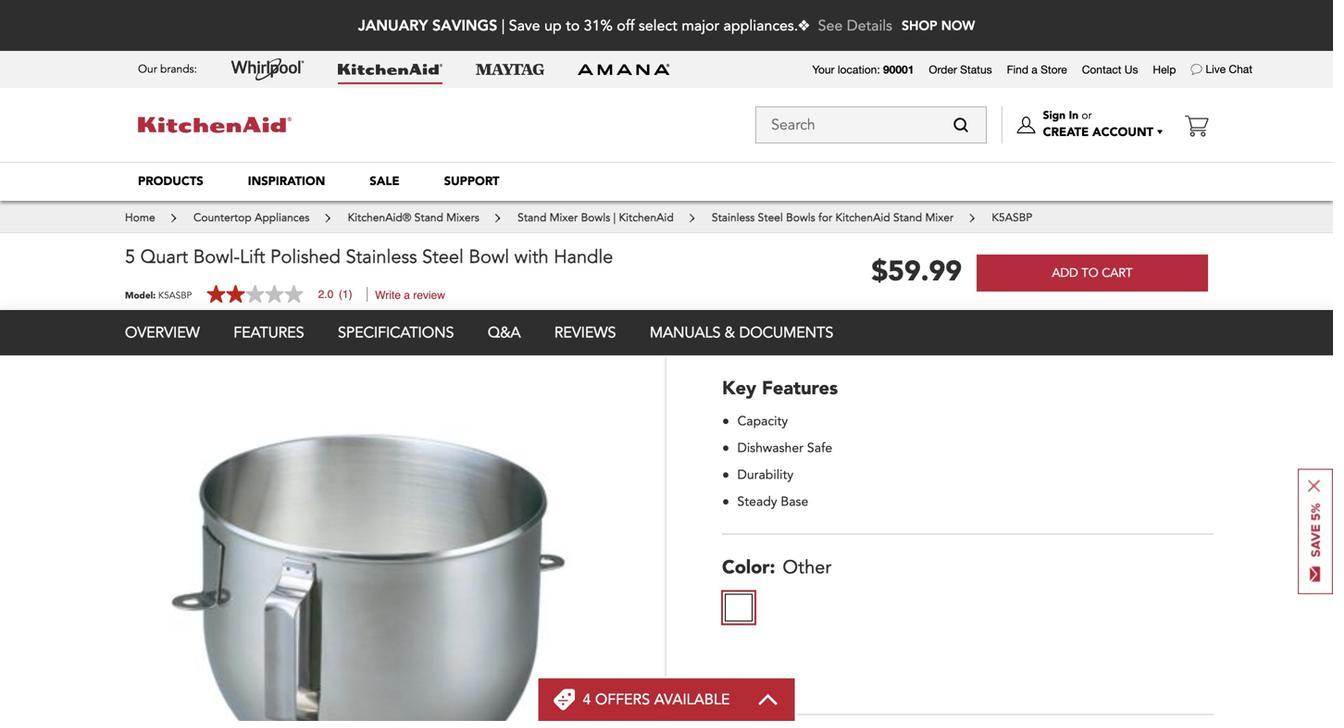 Task type: vqa. For each thing, say whether or not it's contained in the screenshot.
| in the january savings | save up to 31% off select major appliances.❖ see details shop now
yes



Task type: describe. For each thing, give the bounding box(es) containing it.
brands:
[[160, 62, 197, 77]]

1 vertical spatial |
[[613, 210, 616, 225]]

reviews
[[555, 323, 616, 343]]

for
[[819, 210, 833, 225]]

kitchenaid® stand mixers link
[[348, 210, 483, 225]]

Search search field
[[756, 106, 987, 144]]

0 vertical spatial steel
[[758, 210, 783, 225]]

store
[[1041, 63, 1067, 76]]

to
[[1082, 265, 1099, 281]]

close image
[[1308, 480, 1320, 492]]

• capacity • dishwasher safe • durability • steady base
[[722, 412, 833, 513]]

up
[[544, 16, 562, 36]]

0 vertical spatial stainless
[[712, 210, 755, 225]]

sign
[[1043, 108, 1066, 123]]

with
[[514, 244, 549, 270]]

stand mixer bowls | kitchenaid
[[518, 210, 674, 225]]

add to cart button
[[977, 255, 1208, 292]]

&
[[725, 323, 735, 343]]

color:
[[722, 555, 775, 581]]

contact
[[1082, 63, 1122, 76]]

stainless steel bowls for kitchenaid stand mixer
[[712, 210, 954, 225]]

find
[[1007, 63, 1029, 76]]

our
[[138, 62, 157, 77]]

base
[[781, 493, 809, 511]]

see
[[818, 16, 843, 36]]

steady
[[737, 493, 777, 511]]

products
[[138, 173, 203, 190]]

status
[[960, 63, 992, 76]]

select
[[639, 16, 678, 36]]

countertop
[[193, 210, 252, 225]]

key
[[722, 376, 756, 401]]

home link
[[125, 210, 158, 225]]

order
[[929, 63, 957, 76]]

account
[[1093, 124, 1154, 141]]

available
[[654, 690, 730, 710]]

sign in or create account
[[1043, 108, 1154, 141]]

support link
[[444, 173, 500, 190]]

4 offers available
[[583, 690, 730, 710]]

durability
[[737, 466, 794, 484]]

january savings | save up to 31% off select major appliances.❖ see details shop now
[[358, 15, 975, 36]]

2 mixer from the left
[[925, 210, 954, 225]]

details
[[847, 16, 892, 36]]

kitchenaid® stand mixers
[[348, 210, 480, 225]]

cart
[[1102, 265, 1133, 281]]

1 horizontal spatial k5asbp
[[992, 210, 1033, 225]]

overview
[[125, 323, 200, 343]]

4
[[583, 690, 591, 710]]

3 • from the top
[[722, 466, 730, 486]]

5
[[125, 244, 135, 270]]

31%
[[584, 16, 613, 36]]

shop now link
[[902, 2, 975, 49]]

2 stand from the left
[[518, 210, 547, 225]]

lift
[[240, 244, 265, 270]]

bowl-
[[193, 244, 240, 270]]

see details link
[[818, 16, 892, 36]]

model: k5asbp
[[125, 290, 192, 302]]

| inside january savings | save up to 31% off select major appliances.❖ see details shop now
[[502, 16, 505, 36]]

help link
[[1153, 62, 1176, 77]]

in
[[1069, 108, 1079, 123]]

1 vertical spatial k5asbp
[[158, 290, 192, 302]]

add to cart
[[1052, 265, 1133, 281]]

add
[[1052, 265, 1078, 281]]

dialog containing products
[[116, 162, 1218, 201]]

shop
[[902, 17, 938, 34]]

write a review button
[[375, 289, 445, 302]]

kitchenaid for |
[[619, 210, 674, 225]]

a for write
[[404, 289, 410, 302]]

$59.99
[[872, 253, 962, 291]]

q&a
[[488, 323, 521, 343]]

2 • from the top
[[722, 439, 730, 459]]

location:
[[838, 63, 880, 76]]

key features
[[722, 376, 838, 401]]

specifications link
[[338, 323, 454, 343]]

inspiration
[[248, 173, 325, 190]]

chat
[[1229, 63, 1253, 75]]

kitchenaid for for
[[836, 210, 890, 225]]

contact us
[[1082, 63, 1138, 76]]

manuals & documents link
[[650, 323, 833, 343]]

appliances.❖
[[724, 16, 810, 36]]



Task type: locate. For each thing, give the bounding box(es) containing it.
bowls for mixer
[[581, 210, 610, 225]]

other image
[[725, 594, 753, 622]]

handle
[[554, 244, 613, 270]]

offers
[[595, 690, 650, 710]]

live chat
[[1206, 63, 1253, 75]]

kitchenaid
[[619, 210, 674, 225], [836, 210, 890, 225]]

0 vertical spatial a
[[1032, 63, 1038, 76]]

1 • from the top
[[722, 412, 730, 432]]

bowl
[[469, 244, 509, 270]]

support
[[444, 173, 500, 190]]

products link
[[138, 173, 203, 190]]

1 horizontal spatial mixer
[[925, 210, 954, 225]]

1 horizontal spatial bowls
[[786, 210, 815, 225]]

0 horizontal spatial k5asbp
[[158, 290, 192, 302]]

mixers
[[446, 210, 480, 225]]

review
[[413, 289, 445, 302]]

amana image
[[578, 63, 670, 76]]

find a store link
[[1007, 62, 1067, 77]]

stainless up write
[[346, 244, 417, 270]]

bowls left for
[[786, 210, 815, 225]]

0 vertical spatial |
[[502, 16, 505, 36]]

1 stand from the left
[[414, 210, 443, 225]]

kitchenaid image
[[338, 64, 443, 75], [138, 117, 292, 133]]

kitchenaid®
[[348, 210, 411, 225]]

4 • from the top
[[722, 492, 730, 513]]

sale link
[[370, 173, 400, 190]]

1 horizontal spatial kitchenaid image
[[338, 64, 443, 75]]

major
[[682, 16, 720, 36]]

home
[[125, 210, 155, 225]]

sale
[[370, 173, 400, 190]]

2.0 (1)
[[318, 288, 352, 301]]

whirlpool image
[[231, 58, 305, 81]]

a right find in the top right of the page
[[1032, 63, 1038, 76]]

0 horizontal spatial features
[[234, 323, 304, 343]]

features down lift
[[234, 323, 304, 343]]

quart
[[140, 244, 188, 270]]

0 horizontal spatial bowls
[[581, 210, 610, 225]]

0 horizontal spatial |
[[502, 16, 505, 36]]

1 vertical spatial stainless
[[346, 244, 417, 270]]

2 kitchenaid from the left
[[836, 210, 890, 225]]

your location: 90001
[[812, 63, 914, 76]]

0 horizontal spatial steel
[[422, 244, 464, 270]]

kitchenaid image down january
[[338, 64, 443, 75]]

write a review
[[375, 289, 445, 302]]

0 horizontal spatial mixer
[[550, 210, 578, 225]]

savings
[[432, 15, 497, 35]]

countertop appliances link
[[193, 210, 313, 225]]

capacity
[[737, 413, 788, 430]]

live
[[1206, 63, 1226, 75]]

1 mixer from the left
[[550, 210, 578, 225]]

0 horizontal spatial a
[[404, 289, 410, 302]]

specifications
[[338, 323, 454, 343]]

• down key
[[722, 412, 730, 432]]

bowls for steel
[[786, 210, 815, 225]]

1 horizontal spatial stainless
[[712, 210, 755, 225]]

5 quart bowl-lift polished stainless steel bowl with handle
[[125, 244, 613, 270]]

• left dishwasher
[[722, 439, 730, 459]]

steel left for
[[758, 210, 783, 225]]

save
[[509, 16, 540, 36]]

0 horizontal spatial stand
[[414, 210, 443, 225]]

polished
[[270, 244, 341, 270]]

find a store
[[1007, 63, 1067, 76]]

help
[[1153, 63, 1176, 76]]

january
[[358, 15, 428, 35]]

model:
[[125, 290, 156, 302]]

a for find
[[1032, 63, 1038, 76]]

stand
[[414, 210, 443, 225], [518, 210, 547, 225], [893, 210, 922, 225]]

countertop appliances
[[193, 210, 310, 225]]

0 horizontal spatial stainless
[[346, 244, 417, 270]]

0 horizontal spatial kitchenaid image
[[138, 117, 292, 133]]

0 vertical spatial k5asbp
[[992, 210, 1033, 225]]

now
[[941, 17, 975, 34]]

write
[[375, 289, 401, 302]]

appliances
[[255, 210, 310, 225]]

(1)
[[339, 288, 352, 301]]

2.0
[[318, 288, 334, 301]]

maytag image
[[476, 64, 544, 75]]

create
[[1043, 124, 1089, 141]]

1 horizontal spatial features
[[762, 376, 838, 401]]

mixer up $59.99
[[925, 210, 954, 225]]

manuals & documents
[[650, 323, 833, 343]]

off
[[617, 16, 635, 36]]

stand up with
[[518, 210, 547, 225]]

1 horizontal spatial |
[[613, 210, 616, 225]]

contact us link
[[1082, 62, 1138, 77]]

• left steady
[[722, 492, 730, 513]]

documents
[[739, 323, 833, 343]]

dishwasher
[[737, 440, 804, 457]]

mixer up handle
[[550, 210, 578, 225]]

1 horizontal spatial stand
[[518, 210, 547, 225]]

3 stand from the left
[[893, 210, 922, 225]]

us
[[1125, 63, 1138, 76]]

q&a link
[[488, 323, 521, 343]]

1 horizontal spatial kitchenaid
[[836, 210, 890, 225]]

1 vertical spatial kitchenaid image
[[138, 117, 292, 133]]

your
[[812, 63, 835, 76]]

our brands:
[[138, 62, 197, 77]]

bowls up handle
[[581, 210, 610, 225]]

90001
[[883, 63, 914, 76]]

1 horizontal spatial a
[[1032, 63, 1038, 76]]

bowls
[[581, 210, 610, 225], [786, 210, 815, 225]]

manuals
[[650, 323, 721, 343]]

stand left mixers on the left of the page
[[414, 210, 443, 225]]

a right write
[[404, 289, 410, 302]]

1 horizontal spatial steel
[[758, 210, 783, 225]]

stand up $59.99
[[893, 210, 922, 225]]

1 vertical spatial features
[[762, 376, 838, 401]]

1 kitchenaid from the left
[[619, 210, 674, 225]]

order status
[[929, 63, 992, 76]]

stand mixer bowls | kitchenaid link
[[518, 210, 677, 225]]

safe
[[807, 440, 833, 457]]

reviews link
[[555, 323, 616, 343]]

0 vertical spatial features
[[234, 323, 304, 343]]

0 horizontal spatial kitchenaid
[[619, 210, 674, 225]]

order status link
[[929, 62, 992, 77]]

0 vertical spatial kitchenaid image
[[338, 64, 443, 75]]

• left durability on the bottom right of the page
[[722, 466, 730, 486]]

steel up 'review'
[[422, 244, 464, 270]]

1 bowls from the left
[[581, 210, 610, 225]]

2 bowls from the left
[[786, 210, 815, 225]]

dialog
[[116, 162, 1218, 201]]

live chat button
[[1206, 62, 1253, 77]]

stainless steel bowls for kitchenaid stand mixer link
[[712, 210, 957, 225]]

•
[[722, 412, 730, 432], [722, 439, 730, 459], [722, 466, 730, 486], [722, 492, 730, 513]]

kitchenaid image down brands:
[[138, 117, 292, 133]]

features up the capacity on the bottom
[[762, 376, 838, 401]]

2 horizontal spatial stand
[[893, 210, 922, 225]]

steel
[[758, 210, 783, 225], [422, 244, 464, 270]]

1 vertical spatial a
[[404, 289, 410, 302]]

|
[[502, 16, 505, 36], [613, 210, 616, 225]]

or
[[1082, 108, 1092, 123]]

1 vertical spatial steel
[[422, 244, 464, 270]]

stainless left for
[[712, 210, 755, 225]]



